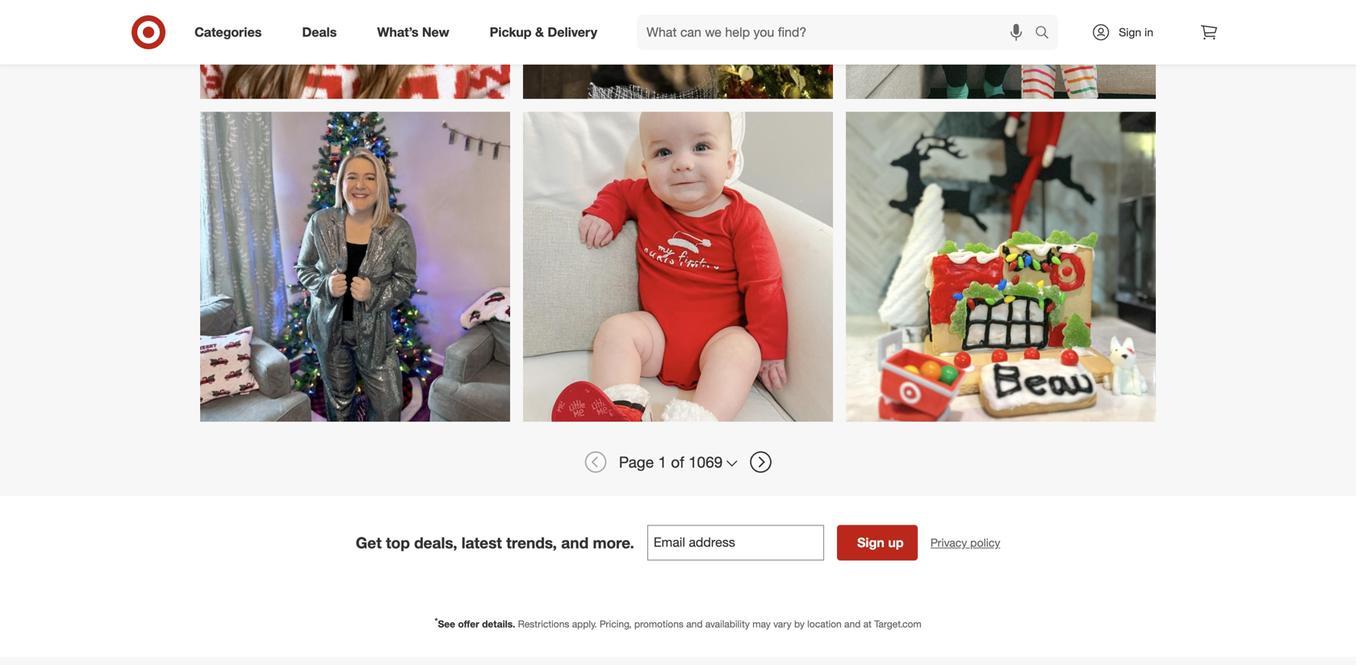 Task type: describe. For each thing, give the bounding box(es) containing it.
delivery
[[548, 24, 598, 40]]

page 1 of 1069 button
[[612, 445, 745, 480]]

categories
[[195, 24, 262, 40]]

2 horizontal spatial and
[[845, 619, 861, 631]]

policy
[[971, 536, 1001, 550]]

sign in link
[[1078, 15, 1179, 50]]

new
[[422, 24, 450, 40]]

privacy policy
[[931, 536, 1001, 550]]

sign for sign up
[[858, 535, 885, 551]]

more.
[[593, 534, 635, 552]]

sign in
[[1120, 25, 1154, 39]]

of
[[671, 453, 685, 472]]

What can we help you find? suggestions appear below search field
[[637, 15, 1040, 50]]

privacy
[[931, 536, 968, 550]]

deals
[[302, 24, 337, 40]]

sign up button
[[837, 526, 918, 561]]

user image by @ssmileatlifee image
[[523, 112, 834, 422]]

user image by @ash.dailey image
[[200, 0, 510, 99]]

what's new link
[[364, 15, 470, 50]]

location
[[808, 619, 842, 631]]

in
[[1145, 25, 1154, 39]]

* see offer details. restrictions apply. pricing, promotions and availability may vary by location and at target.com
[[435, 616, 922, 631]]

search button
[[1028, 15, 1067, 53]]

restrictions
[[518, 619, 570, 631]]

sign up
[[858, 535, 904, 551]]

latest
[[462, 534, 502, 552]]

apply.
[[572, 619, 597, 631]]

top
[[386, 534, 410, 552]]

pricing,
[[600, 619, 632, 631]]

trends,
[[507, 534, 557, 552]]

see
[[438, 619, 456, 631]]



Task type: locate. For each thing, give the bounding box(es) containing it.
*
[[435, 616, 438, 627]]

what's new
[[377, 24, 450, 40]]

up
[[889, 535, 904, 551]]

0 horizontal spatial and
[[562, 534, 589, 552]]

0 vertical spatial sign
[[1120, 25, 1142, 39]]

sign left in
[[1120, 25, 1142, 39]]

privacy policy link
[[931, 535, 1001, 551]]

page
[[619, 453, 654, 472]]

deals link
[[289, 15, 357, 50]]

user image by @laynehagy image
[[200, 112, 510, 422]]

at
[[864, 619, 872, 631]]

promotions
[[635, 619, 684, 631]]

sign left up
[[858, 535, 885, 551]]

1 horizontal spatial and
[[687, 619, 703, 631]]

get
[[356, 534, 382, 552]]

0 horizontal spatial sign
[[858, 535, 885, 551]]

sign for sign in
[[1120, 25, 1142, 39]]

by
[[795, 619, 805, 631]]

offer
[[458, 619, 480, 631]]

1
[[659, 453, 667, 472]]

get top deals, latest trends, and more.
[[356, 534, 635, 552]]

search
[[1028, 26, 1067, 42]]

user image by @lauren_ei image
[[846, 112, 1157, 422]]

availability
[[706, 619, 750, 631]]

target.com
[[875, 619, 922, 631]]

may
[[753, 619, 771, 631]]

user image by @gabriella.ennesser image
[[523, 0, 834, 99]]

pickup
[[490, 24, 532, 40]]

categories link
[[181, 15, 282, 50]]

deals,
[[414, 534, 458, 552]]

and left more.
[[562, 534, 589, 552]]

details.
[[482, 619, 516, 631]]

user image by @taylorhnsn image
[[846, 0, 1157, 99]]

and
[[562, 534, 589, 552], [687, 619, 703, 631], [845, 619, 861, 631]]

what's
[[377, 24, 419, 40]]

1 horizontal spatial sign
[[1120, 25, 1142, 39]]

pickup & delivery
[[490, 24, 598, 40]]

1069
[[689, 453, 723, 472]]

sign inside "button"
[[858, 535, 885, 551]]

vary
[[774, 619, 792, 631]]

and left at
[[845, 619, 861, 631]]

&
[[536, 24, 544, 40]]

and left availability
[[687, 619, 703, 631]]

None text field
[[648, 526, 824, 561]]

page 1 of 1069
[[619, 453, 723, 472]]

pickup & delivery link
[[476, 15, 618, 50]]

sign
[[1120, 25, 1142, 39], [858, 535, 885, 551]]

1 vertical spatial sign
[[858, 535, 885, 551]]



Task type: vqa. For each thing, say whether or not it's contained in the screenshot.
Modern Barrel Accent Chair Sage Green Velvet - WOVENBYRD image for View Board 3
no



